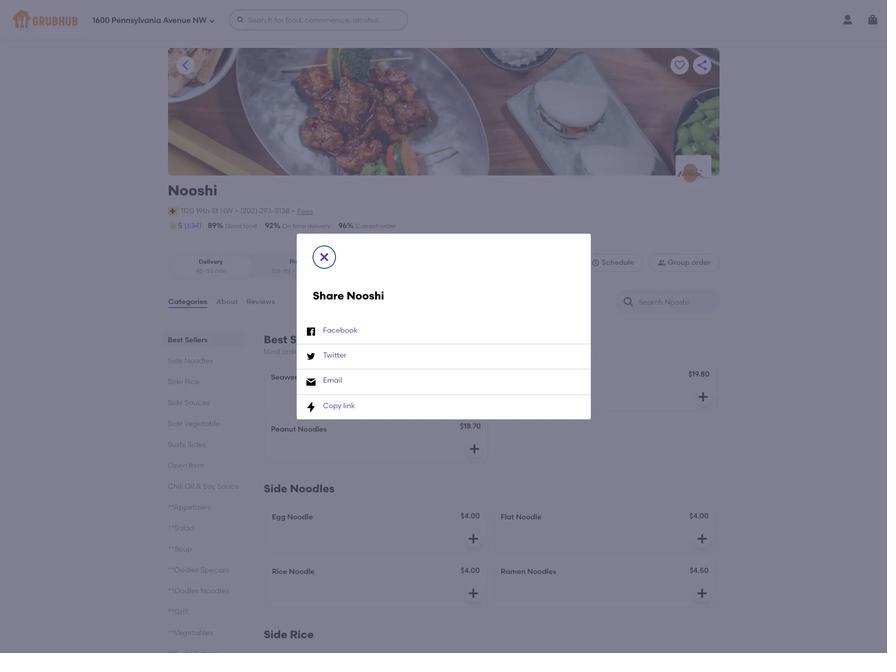 Task type: locate. For each thing, give the bounding box(es) containing it.
0 vertical spatial nw
[[193, 16, 207, 25]]

min inside pickup 0.6 mi • 20–30 min
[[316, 267, 328, 275]]

1 vertical spatial side noodles
[[264, 483, 335, 496]]

side rice
[[168, 378, 199, 387], [264, 629, 314, 642]]

side
[[168, 357, 183, 366], [168, 378, 183, 387], [168, 399, 183, 408], [168, 420, 183, 429], [264, 483, 287, 496], [264, 629, 287, 642]]

293-
[[259, 207, 275, 215]]

side noodles
[[168, 357, 213, 366], [264, 483, 335, 496]]

ordered
[[282, 348, 310, 357]]

nw inside button
[[220, 207, 233, 215]]

sushi
[[168, 441, 186, 449]]

on time delivery
[[282, 223, 330, 230]]

2 min from the left
[[316, 267, 328, 275]]

1 horizontal spatial rice
[[272, 568, 287, 577]]

noodle
[[287, 513, 313, 522], [516, 513, 541, 522], [289, 568, 315, 577]]

45–55
[[196, 267, 214, 275]]

best inside best sellers most ordered on grubhub
[[264, 334, 287, 346]]

1 min from the left
[[215, 267, 226, 275]]

nw for 1120 19th st nw
[[220, 207, 233, 215]]

1 horizontal spatial nw
[[220, 207, 233, 215]]

(634)
[[184, 222, 202, 230]]

side noodles up the egg noodle
[[264, 483, 335, 496]]

order inside group order "button"
[[692, 259, 711, 267]]

1 horizontal spatial side noodles
[[264, 483, 335, 496]]

side for side noodles tab
[[168, 357, 183, 366]]

save this restaurant button
[[670, 56, 689, 75]]

side for side vegetable tab
[[168, 420, 183, 429]]

• left (202)
[[235, 207, 238, 215]]

most
[[264, 348, 280, 357]]

min inside delivery 45–55 min
[[215, 267, 226, 275]]

(202)
[[240, 207, 258, 215]]

reviews
[[246, 298, 275, 306]]

0 vertical spatial nooshi
[[168, 182, 217, 199]]

noodle for egg noodle
[[287, 513, 313, 522]]

nw inside main navigation navigation
[[193, 16, 207, 25]]

• inside pickup 0.6 mi • 20–30 min
[[293, 267, 295, 275]]

• right 'mi'
[[293, 267, 295, 275]]

2 horizontal spatial rice
[[290, 629, 314, 642]]

st
[[211, 207, 218, 215]]

0 horizontal spatial min
[[215, 267, 226, 275]]

1 vertical spatial **oodles
[[168, 587, 199, 596]]

delivery
[[199, 259, 223, 266]]

group order button
[[649, 254, 719, 272]]

salad
[[305, 374, 326, 382]]

**oodles
[[168, 566, 199, 575], [168, 587, 199, 596]]

side inside "tab"
[[168, 378, 183, 387]]

1 horizontal spatial best
[[264, 334, 287, 346]]

1 vertical spatial nw
[[220, 207, 233, 215]]

best sellers most ordered on grubhub
[[264, 334, 353, 357]]

oil
[[185, 483, 194, 491]]

0 horizontal spatial nooshi
[[168, 182, 217, 199]]

96
[[339, 222, 347, 230]]

1600
[[92, 16, 110, 25]]

1 vertical spatial order
[[692, 259, 711, 267]]

svg image inside schedule button
[[592, 259, 600, 267]]

0.6
[[272, 267, 281, 275]]

order right correct
[[380, 223, 396, 230]]

1 horizontal spatial sellers
[[290, 334, 326, 346]]

0 horizontal spatial best
[[168, 336, 183, 345]]

categories
[[168, 298, 207, 306]]

sushi sides tab
[[168, 440, 239, 451]]

**grill tab
[[168, 607, 239, 618]]

side noodles down best sellers
[[168, 357, 213, 366]]

**oodles specials tab
[[168, 565, 239, 576]]

email
[[323, 377, 342, 385]]

min right 20–30
[[316, 267, 328, 275]]

food
[[243, 223, 257, 230]]

group
[[668, 259, 690, 267]]

side sauces
[[168, 399, 210, 408]]

egg noodle
[[272, 513, 313, 522]]

$4.00
[[461, 512, 480, 521], [690, 512, 709, 521], [461, 567, 480, 576]]

**oodles down **soup
[[168, 566, 199, 575]]

2 vertical spatial rice
[[290, 629, 314, 642]]

$19.80
[[688, 370, 710, 379]]

0 horizontal spatial rice
[[184, 378, 199, 387]]

noodle for flat noodle
[[516, 513, 541, 522]]

about
[[216, 298, 238, 306]]

nw right avenue
[[193, 16, 207, 25]]

nooshi up 1120
[[168, 182, 217, 199]]

5
[[178, 222, 182, 230]]

svg image
[[209, 18, 215, 24], [318, 251, 330, 263], [305, 351, 317, 363], [468, 391, 480, 404], [305, 401, 317, 414], [467, 533, 479, 546], [696, 588, 708, 600]]

nooshi right share
[[347, 290, 384, 302]]

chili oil & soy sauce
[[168, 483, 239, 491]]

open item tab
[[168, 461, 239, 471]]

svg image
[[867, 14, 879, 26], [236, 16, 244, 24], [592, 259, 600, 267], [305, 326, 317, 338], [305, 376, 317, 388], [697, 391, 709, 404], [468, 444, 480, 456], [696, 533, 708, 546], [467, 588, 479, 600]]

chili
[[168, 483, 183, 491]]

mi
[[283, 267, 290, 275]]

0 horizontal spatial nw
[[193, 16, 207, 25]]

avenue
[[163, 16, 191, 25]]

fees
[[297, 207, 313, 216]]

people icon image
[[658, 259, 666, 267]]

**oodles for **oodles noodles
[[168, 587, 199, 596]]

rice
[[184, 378, 199, 387], [272, 568, 287, 577], [290, 629, 314, 642]]

0 horizontal spatial side noodles
[[168, 357, 213, 366]]

0 vertical spatial rice
[[184, 378, 199, 387]]

sellers inside tab
[[185, 336, 208, 345]]

caret left icon image
[[179, 59, 191, 72]]

**oodles noodles
[[168, 587, 229, 596]]

1 horizontal spatial min
[[316, 267, 328, 275]]

option group
[[168, 254, 343, 280]]

noodles
[[184, 357, 213, 366], [298, 426, 327, 434], [290, 483, 335, 496], [527, 568, 556, 577], [201, 587, 229, 596]]

order for group order
[[692, 259, 711, 267]]

nooshi
[[168, 182, 217, 199], [347, 290, 384, 302]]

1 horizontal spatial order
[[692, 259, 711, 267]]

pickup 0.6 mi • 20–30 min
[[272, 259, 328, 275]]

1 horizontal spatial nooshi
[[347, 290, 384, 302]]

sellers up on
[[290, 334, 326, 346]]

best inside tab
[[168, 336, 183, 345]]

noodles right ramen
[[527, 568, 556, 577]]

nw for 1600 pennsylvania avenue nw
[[193, 16, 207, 25]]

2 **oodles from the top
[[168, 587, 199, 596]]

1120 19th st nw
[[181, 207, 233, 215]]

0 vertical spatial side rice
[[168, 378, 199, 387]]

min down delivery
[[215, 267, 226, 275]]

Search Nooshi search field
[[638, 298, 716, 308]]

side noodles tab
[[168, 356, 239, 367]]

best up side noodles tab
[[168, 336, 183, 345]]

nw right st
[[220, 207, 233, 215]]

1120 19th st nw button
[[180, 206, 233, 217]]

side inside tab
[[168, 420, 183, 429]]

0 horizontal spatial order
[[380, 223, 396, 230]]

ramen noodles
[[501, 568, 556, 577]]

0 vertical spatial order
[[380, 223, 396, 230]]

0 vertical spatial side noodles
[[168, 357, 213, 366]]

best
[[264, 334, 287, 346], [168, 336, 183, 345]]

svg image inside main navigation navigation
[[209, 18, 215, 24]]

1 **oodles from the top
[[168, 566, 199, 575]]

•
[[235, 207, 238, 215], [292, 207, 295, 215], [293, 267, 295, 275]]

best up most
[[264, 334, 287, 346]]

order for correct order
[[380, 223, 396, 230]]

**oodles up **grill
[[168, 587, 199, 596]]

tab
[[168, 649, 239, 654]]

(202) 293-3138 button
[[240, 206, 290, 217]]

1 horizontal spatial side rice
[[264, 629, 314, 642]]

sellers inside best sellers most ordered on grubhub
[[290, 334, 326, 346]]

0 horizontal spatial sellers
[[185, 336, 208, 345]]

0 vertical spatial **oodles
[[168, 566, 199, 575]]

sides
[[188, 441, 206, 449]]

**vegetables tab
[[168, 628, 239, 639]]

search icon image
[[622, 296, 635, 309]]

order
[[380, 223, 396, 230], [692, 259, 711, 267]]

sellers up side noodles tab
[[185, 336, 208, 345]]

1 vertical spatial side rice
[[264, 629, 314, 642]]

nw
[[193, 16, 207, 25], [220, 207, 233, 215]]

order right group
[[692, 259, 711, 267]]

twitter
[[323, 351, 347, 360]]

open item
[[168, 462, 205, 470]]

on
[[282, 223, 291, 230]]

side noodles inside tab
[[168, 357, 213, 366]]

schedule button
[[583, 254, 643, 272]]

0 horizontal spatial side rice
[[168, 378, 199, 387]]

pickup
[[290, 259, 310, 266]]

delivery
[[307, 223, 330, 230]]

**vegetables
[[168, 629, 213, 638]]

side for side rice "tab"
[[168, 378, 183, 387]]



Task type: describe. For each thing, give the bounding box(es) containing it.
ramen
[[501, 568, 526, 577]]

side rice inside "tab"
[[168, 378, 199, 387]]

side vegetable tab
[[168, 419, 239, 430]]

main navigation navigation
[[0, 0, 887, 40]]

share nooshi
[[313, 290, 384, 302]]

reviews button
[[246, 284, 275, 321]]

noodles right peanut
[[298, 426, 327, 434]]

noodle for rice noodle
[[289, 568, 315, 577]]

sellers for best sellers
[[185, 336, 208, 345]]

20–30
[[297, 267, 315, 275]]

1120
[[181, 207, 194, 215]]

side sauces tab
[[168, 398, 239, 409]]

$4.00 for flat noodle
[[461, 512, 480, 521]]

noodles up the egg noodle
[[290, 483, 335, 496]]

sauce
[[217, 483, 239, 491]]

19th
[[196, 207, 210, 215]]

**salad
[[168, 525, 194, 533]]

**soup
[[168, 546, 192, 554]]

3138
[[275, 207, 290, 215]]

1 vertical spatial rice
[[272, 568, 287, 577]]

delivery 45–55 min
[[196, 259, 226, 275]]

sushi sides
[[168, 441, 206, 449]]

$4.00 for ramen noodles
[[461, 567, 480, 576]]

star icon image
[[168, 221, 178, 231]]

seaweed
[[271, 374, 303, 382]]

noodles down best sellers tab
[[184, 357, 213, 366]]

flat noodle
[[501, 513, 541, 522]]

best for best sellers
[[168, 336, 183, 345]]

open
[[168, 462, 187, 470]]

share icon image
[[696, 59, 708, 72]]

**appetizers
[[168, 504, 210, 512]]

sauces
[[184, 399, 210, 408]]

about button
[[216, 284, 238, 321]]

**oodles for **oodles specials
[[168, 566, 199, 575]]

save this restaurant image
[[673, 59, 686, 72]]

side rice tab
[[168, 377, 239, 388]]

good food
[[225, 223, 257, 230]]

correct order
[[356, 223, 396, 230]]

grubhub
[[322, 348, 353, 357]]

chili oil & soy sauce tab
[[168, 482, 239, 492]]

**oodles noodles tab
[[168, 586, 239, 597]]

specials
[[201, 566, 230, 575]]

share
[[313, 290, 344, 302]]

vegetable
[[184, 420, 220, 429]]

facebook
[[323, 326, 358, 335]]

best sellers tab
[[168, 335, 239, 346]]

seaweed salad
[[271, 374, 326, 382]]

peanut noodles
[[271, 426, 327, 434]]

link
[[343, 402, 355, 411]]

schedule
[[602, 259, 634, 267]]

**salad tab
[[168, 524, 239, 534]]

best sellers
[[168, 336, 208, 345]]

subscription pass image
[[168, 207, 178, 215]]

$18.70
[[460, 423, 481, 431]]

rice noodle
[[272, 568, 315, 577]]

rice inside "tab"
[[184, 378, 199, 387]]

noodles down specials
[[201, 587, 229, 596]]

soy
[[203, 483, 216, 491]]

**oodles specials
[[168, 566, 230, 575]]

on
[[312, 348, 320, 357]]

sellers for best sellers most ordered on grubhub
[[290, 334, 326, 346]]

1600 pennsylvania avenue nw
[[92, 16, 207, 25]]

$4.50
[[690, 567, 709, 576]]

item
[[189, 462, 205, 470]]

correct
[[356, 223, 378, 230]]

good
[[225, 223, 242, 230]]

**soup tab
[[168, 544, 239, 555]]

• right 3138
[[292, 207, 295, 215]]

group order
[[668, 259, 711, 267]]

copy
[[323, 402, 342, 411]]

best for best sellers most ordered on grubhub
[[264, 334, 287, 346]]

side vegetable
[[168, 420, 220, 429]]

nooshi logo image
[[675, 161, 711, 185]]

categories button
[[168, 284, 208, 321]]

time
[[292, 223, 306, 230]]

89
[[208, 222, 216, 230]]

pennsylvania
[[112, 16, 161, 25]]

1 vertical spatial nooshi
[[347, 290, 384, 302]]

side for the side sauces tab
[[168, 399, 183, 408]]

seaweed salad button
[[265, 365, 488, 411]]

**appetizers tab
[[168, 503, 239, 513]]

fees button
[[297, 206, 314, 218]]

$19.80 button
[[494, 365, 716, 411]]

92
[[265, 222, 273, 230]]

option group containing delivery 45–55 min
[[168, 254, 343, 280]]

• (202) 293-3138 • fees
[[235, 207, 313, 216]]

peanut
[[271, 426, 296, 434]]

&
[[196, 483, 201, 491]]

egg
[[272, 513, 286, 522]]

**grill
[[168, 608, 188, 617]]

flat
[[501, 513, 514, 522]]



Task type: vqa. For each thing, say whether or not it's contained in the screenshot.
Ratings
no



